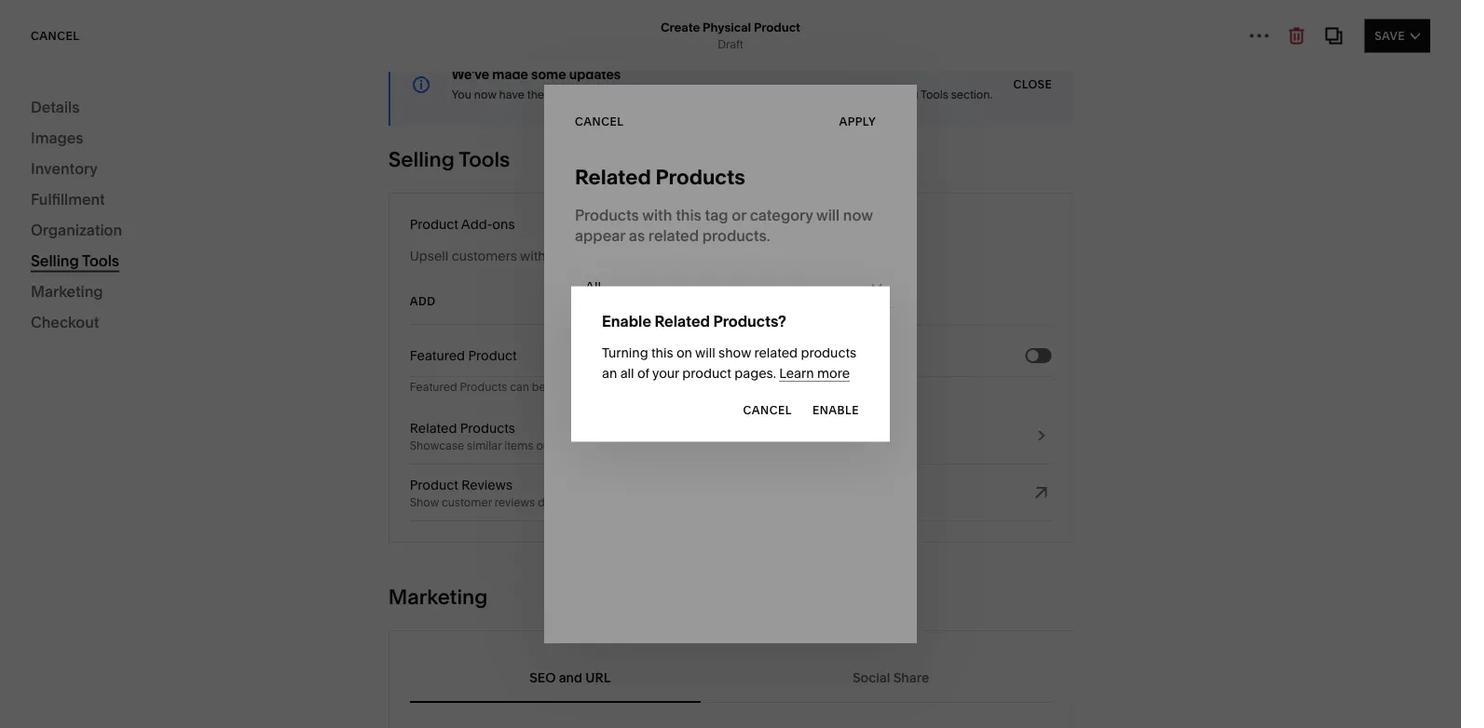 Task type: describe. For each thing, give the bounding box(es) containing it.
related inside products with this tag or category will now appear as related products.
[[648, 226, 699, 245]]

your inside turning this on will show related products an all of your product pages.
[[652, 365, 679, 381]]

product left page
[[776, 88, 818, 102]]

we've
[[452, 67, 489, 82]]

images
[[31, 129, 83, 147]]

tab list containing seo and url
[[410, 652, 1051, 704]]

showcase
[[410, 439, 464, 453]]

include
[[597, 88, 636, 102]]

product inside turning this on will show related products an all of your product pages.
[[682, 365, 731, 381]]

product inside related products showcase similar items on your product pages.
[[578, 439, 620, 453]]

of inside turning this on will show related products an all of your product pages.
[[637, 365, 649, 381]]

add button
[[410, 285, 436, 319]]

now for your trial ends in 14 days. upgrade now to get the most out of your site.
[[682, 695, 708, 711]]

the up apply button
[[863, 88, 880, 102]]

store
[[52, 230, 89, 248]]

your
[[469, 695, 496, 711]]

apply
[[839, 115, 876, 129]]

as
[[629, 226, 645, 245]]

first
[[127, 258, 150, 274]]

close button
[[1013, 68, 1052, 102]]

selling.
[[251, 258, 294, 274]]

seo and url button
[[415, 652, 725, 704]]

your trial ends in 14 days. upgrade now to get the most out of your site.
[[469, 695, 901, 711]]

1 vertical spatial ons
[[630, 248, 653, 264]]

add-
[[461, 217, 492, 233]]

ends
[[526, 695, 556, 711]]

add
[[410, 295, 436, 308]]

seo and url
[[530, 670, 611, 686]]

products inside products with this tag or category will now appear as related products.
[[575, 206, 639, 224]]

site.
[[876, 695, 901, 711]]

out
[[807, 695, 828, 711]]

products.
[[702, 226, 770, 245]]

share
[[893, 670, 929, 686]]

this inside products with this tag or category will now appear as related products.
[[676, 206, 702, 224]]

seo
[[530, 670, 556, 686]]

products for related products showcase similar items on your product pages.
[[460, 421, 515, 437]]

pages. inside 'product reviews show customer reviews directly on all product pages. manage this feature in'
[[655, 496, 691, 510]]

featured for featured product
[[410, 348, 465, 364]]

featured products can be displayed in summary blocks on your page.
[[410, 381, 778, 394]]

this inside turning this on will show related products an all of your product pages.
[[651, 345, 673, 361]]

cancel button for enable
[[743, 394, 792, 427]]

products for shop products · published
[[853, 41, 901, 55]]

show
[[719, 345, 751, 361]]

customer
[[442, 496, 492, 510]]

and
[[559, 670, 582, 686]]

create inside 'create physical product draft'
[[661, 20, 700, 34]]

your down show
[[722, 381, 745, 394]]

url
[[586, 670, 611, 686]]

details
[[31, 98, 80, 116]]

physical
[[703, 20, 751, 34]]

learn more
[[779, 365, 850, 381]]

the right the 'have'
[[527, 88, 544, 102]]

cancel for enable
[[743, 404, 792, 417]]

featured product
[[410, 348, 517, 364]]

on inside related products showcase similar items on your product pages.
[[536, 439, 550, 453]]

selling inside we've made some updates you now have the option to include a product add-on on your product page in the selling tools section.
[[883, 88, 918, 102]]

to up the start
[[211, 210, 225, 228]]

in left 14
[[560, 695, 571, 711]]

categories button
[[0, 21, 131, 62]]

product down appear
[[549, 248, 598, 264]]

pages.
[[622, 439, 658, 453]]

adding
[[90, 210, 140, 228]]

trial
[[500, 695, 523, 711]]

made
[[492, 67, 528, 82]]

published
[[909, 41, 962, 55]]

2 vertical spatial selling
[[31, 252, 79, 270]]

start
[[52, 210, 86, 228]]

all inside 'product reviews show customer reviews directly on all product pages. manage this feature in'
[[596, 496, 608, 510]]

grid grid
[[0, 75, 369, 729]]

0 vertical spatial marketing
[[31, 282, 103, 301]]

updates
[[569, 67, 621, 82]]

similar
[[467, 439, 502, 453]]

0 horizontal spatial cancel
[[31, 29, 80, 42]]

upsell customers with product add-ons directly on the product page.
[[410, 248, 834, 264]]

close
[[1013, 78, 1052, 91]]

learn more link
[[779, 365, 850, 382]]

shop products · published
[[853, 26, 962, 55]]

categories
[[35, 34, 111, 48]]

enable for enable
[[813, 404, 859, 417]]

start adding products to your store create your first product to start selling.
[[52, 210, 294, 274]]

related products
[[575, 164, 745, 190]]

1 horizontal spatial selling tools
[[388, 147, 510, 172]]

your up the start
[[229, 210, 260, 228]]

2 vertical spatial tools
[[82, 252, 119, 270]]

1 vertical spatial selling tools
[[31, 252, 119, 270]]

fulfillment
[[31, 190, 105, 208]]

to left the start
[[205, 258, 217, 274]]

social share button
[[736, 652, 1046, 704]]

1 vertical spatial tools
[[459, 147, 510, 172]]

product add-ons
[[410, 217, 515, 233]]

product right "a" at the left of the page
[[648, 88, 690, 102]]

draft
[[718, 38, 743, 51]]

you
[[452, 88, 471, 102]]

reviews
[[461, 478, 513, 493]]

·
[[904, 41, 907, 55]]

blocks
[[668, 381, 703, 394]]

show
[[410, 496, 439, 510]]

option
[[547, 88, 581, 102]]

learn
[[779, 365, 814, 381]]

shop
[[894, 26, 922, 40]]

we've made some updates you now have the option to include a product add-on on your product page in the selling tools section.
[[452, 67, 993, 102]]

related for related products
[[575, 164, 651, 190]]

inventory
[[31, 159, 98, 178]]

apply button
[[839, 105, 886, 139]]

organization
[[31, 221, 122, 239]]

a
[[639, 88, 645, 102]]

some
[[531, 67, 566, 82]]

products?
[[713, 313, 786, 331]]

related for related products showcase similar items on your product pages.
[[410, 421, 457, 437]]

now inside we've made some updates you now have the option to include a product add-on on your product page in the selling tools section.
[[474, 88, 496, 102]]

reviews
[[495, 496, 535, 510]]



Task type: locate. For each thing, give the bounding box(es) containing it.
related
[[575, 164, 651, 190], [655, 313, 710, 331], [410, 421, 457, 437]]

1 vertical spatial now
[[843, 206, 873, 224]]

1 vertical spatial all
[[596, 496, 608, 510]]

0 horizontal spatial create
[[52, 258, 94, 274]]

the
[[527, 88, 544, 102], [863, 88, 880, 102], [724, 248, 744, 264], [750, 695, 770, 711]]

your inside related products showcase similar items on your product pages.
[[552, 439, 575, 453]]

now for products with this tag or category will now appear as related products.
[[843, 206, 873, 224]]

page. down "category"
[[799, 248, 834, 264]]

0 horizontal spatial all
[[596, 496, 608, 510]]

1 horizontal spatial products
[[801, 345, 857, 361]]

cancel button down learn
[[743, 394, 792, 427]]

in inside 'product reviews show customer reviews directly on all product pages. manage this feature in'
[[801, 496, 811, 510]]

product inside 'product reviews show customer reviews directly on all product pages. manage this feature in'
[[611, 496, 653, 510]]

page. for upsell customers with product add-ons directly on the product page.
[[799, 248, 834, 264]]

product up can
[[468, 348, 517, 364]]

product up upsell
[[410, 217, 458, 233]]

0 horizontal spatial related
[[648, 226, 699, 245]]

cancel button up 'all'
[[31, 19, 80, 53]]

1 horizontal spatial with
[[642, 206, 672, 224]]

with up as
[[642, 206, 672, 224]]

products up similar
[[460, 421, 515, 437]]

1 vertical spatial featured
[[410, 381, 457, 394]]

1 vertical spatial this
[[651, 345, 673, 361]]

cancel button for apply
[[575, 105, 634, 139]]

page. for featured products can be displayed in summary blocks on your page.
[[748, 381, 778, 394]]

displayed
[[549, 381, 600, 394]]

1 horizontal spatial related
[[575, 164, 651, 190]]

to left get
[[711, 695, 723, 711]]

0 horizontal spatial products
[[143, 210, 207, 228]]

of
[[637, 365, 649, 381], [831, 695, 843, 711]]

ons up customers
[[492, 217, 515, 233]]

add- down appear
[[601, 248, 630, 264]]

with
[[642, 206, 672, 224], [520, 248, 546, 264]]

1 vertical spatial page.
[[748, 381, 778, 394]]

this inside 'product reviews show customer reviews directly on all product pages. manage this feature in'
[[740, 496, 759, 510]]

0 vertical spatial enable
[[602, 313, 651, 331]]

0 vertical spatial tools
[[921, 88, 949, 102]]

enable for enable related products?
[[602, 313, 651, 331]]

2 horizontal spatial this
[[740, 496, 759, 510]]

1 horizontal spatial cancel button
[[575, 105, 634, 139]]

0 horizontal spatial page.
[[748, 381, 778, 394]]

1 horizontal spatial now
[[682, 695, 708, 711]]

upgrade
[[625, 695, 679, 711]]

product inside 'product reviews show customer reviews directly on all product pages. manage this feature in'
[[410, 478, 458, 493]]

0 vertical spatial this
[[676, 206, 702, 224]]

tools inside we've made some updates you now have the option to include a product add-on on your product page in the selling tools section.
[[921, 88, 949, 102]]

create inside start adding products to your store create your first product to start selling.
[[52, 258, 94, 274]]

0 horizontal spatial pages.
[[655, 496, 691, 510]]

products left the "·"
[[853, 41, 901, 55]]

will inside turning this on will show related products an all of your product pages.
[[695, 345, 715, 361]]

1 featured from the top
[[410, 348, 465, 364]]

this right the turning
[[651, 345, 673, 361]]

1 vertical spatial with
[[520, 248, 546, 264]]

enable button
[[813, 394, 859, 427]]

your left first
[[96, 258, 124, 274]]

0 horizontal spatial marketing
[[31, 282, 103, 301]]

customers
[[452, 248, 517, 264]]

tab list
[[1261, 26, 1347, 55], [410, 652, 1051, 704]]

selling tools down you
[[388, 147, 510, 172]]

2 horizontal spatial cancel
[[743, 404, 792, 417]]

1 vertical spatial tab list
[[410, 652, 1051, 704]]

product inside 'create physical product draft'
[[754, 20, 801, 34]]

social share
[[853, 670, 929, 686]]

0 vertical spatial create
[[661, 20, 700, 34]]

0 horizontal spatial selling
[[31, 252, 79, 270]]

1 vertical spatial cancel
[[575, 115, 624, 129]]

save button
[[1365, 19, 1430, 53]]

2 horizontal spatial cancel button
[[743, 394, 792, 427]]

tools left section.
[[921, 88, 949, 102]]

section.
[[951, 88, 993, 102]]

2 horizontal spatial related
[[655, 313, 710, 331]]

1 vertical spatial add-
[[601, 248, 630, 264]]

this left tag
[[676, 206, 702, 224]]

row group
[[0, 75, 369, 729]]

directly inside 'product reviews show customer reviews directly on all product pages. manage this feature in'
[[538, 496, 577, 510]]

on inside turning this on will show related products an all of your product pages.
[[677, 345, 692, 361]]

0 vertical spatial all
[[620, 365, 634, 381]]

cancel down include
[[575, 115, 624, 129]]

directly down products with this tag or category will now appear as related products.
[[656, 248, 702, 264]]

your
[[750, 88, 773, 102], [229, 210, 260, 228], [96, 258, 124, 274], [652, 365, 679, 381], [722, 381, 745, 394], [552, 439, 575, 453], [846, 695, 873, 711]]

1 horizontal spatial related
[[754, 345, 798, 361]]

related right as
[[648, 226, 699, 245]]

1 vertical spatial pages.
[[655, 496, 691, 510]]

0 vertical spatial tab list
[[1261, 26, 1347, 55]]

in inside we've made some updates you now have the option to include a product add-on on your product page in the selling tools section.
[[851, 88, 860, 102]]

1 horizontal spatial all
[[620, 365, 634, 381]]

0 vertical spatial add-
[[693, 88, 718, 102]]

featured down 'featured product'
[[410, 381, 457, 394]]

days.
[[589, 695, 621, 711]]

product inside start adding products to your store create your first product to start selling.
[[153, 258, 202, 274]]

0 vertical spatial will
[[816, 206, 840, 224]]

1 vertical spatial create
[[52, 258, 94, 274]]

related inside turning this on will show related products an all of your product pages.
[[754, 345, 798, 361]]

0 vertical spatial featured
[[410, 348, 465, 364]]

0 horizontal spatial related
[[410, 421, 457, 437]]

the right get
[[750, 695, 770, 711]]

page
[[821, 88, 848, 102]]

2 vertical spatial cancel button
[[743, 394, 792, 427]]

0 horizontal spatial cancel button
[[31, 19, 80, 53]]

items
[[504, 439, 534, 453]]

category
[[750, 206, 813, 224]]

pages. left manage on the bottom of page
[[655, 496, 691, 510]]

marketing
[[31, 282, 103, 301], [388, 585, 488, 610]]

related inside dialog
[[655, 313, 710, 331]]

0 horizontal spatial directly
[[538, 496, 577, 510]]

now inside products with this tag or category will now appear as related products.
[[843, 206, 873, 224]]

or
[[732, 206, 746, 224]]

0 horizontal spatial of
[[637, 365, 649, 381]]

2 vertical spatial this
[[740, 496, 759, 510]]

2 vertical spatial cancel
[[743, 404, 792, 417]]

0 horizontal spatial tools
[[82, 252, 119, 270]]

all
[[31, 89, 57, 114]]

1 vertical spatial related
[[655, 313, 710, 331]]

1 vertical spatial directly
[[538, 496, 577, 510]]

your inside we've made some updates you now have the option to include a product add-on on your product page in the selling tools section.
[[750, 88, 773, 102]]

be
[[532, 381, 546, 394]]

can
[[510, 381, 529, 394]]

2 horizontal spatial tools
[[921, 88, 949, 102]]

with inside products with this tag or category will now appear as related products.
[[642, 206, 672, 224]]

selling tools
[[388, 147, 510, 172], [31, 252, 119, 270]]

products inside start adding products to your store create your first product to start selling.
[[143, 210, 207, 228]]

1 vertical spatial enable
[[813, 404, 859, 417]]

0 horizontal spatial now
[[474, 88, 496, 102]]

enable related products? dialog
[[571, 287, 890, 442]]

product down products. at the top of page
[[747, 248, 796, 264]]

products for related products
[[656, 164, 745, 190]]

0 horizontal spatial ons
[[492, 217, 515, 233]]

0 vertical spatial page.
[[799, 248, 834, 264]]

products up first
[[143, 210, 207, 228]]

all
[[620, 365, 634, 381], [596, 496, 608, 510]]

related up learn
[[754, 345, 798, 361]]

0 horizontal spatial this
[[651, 345, 673, 361]]

most
[[773, 695, 804, 711]]

turning
[[602, 345, 648, 361]]

directly right reviews
[[538, 496, 577, 510]]

tools down "store"
[[82, 252, 119, 270]]

product down show
[[682, 365, 731, 381]]

ons down as
[[630, 248, 653, 264]]

on inside 'product reviews show customer reviews directly on all product pages. manage this feature in'
[[580, 496, 593, 510]]

product right first
[[153, 258, 202, 274]]

cancel button down include
[[575, 105, 634, 139]]

turning this on will show related products an all of your product pages.
[[602, 345, 857, 381]]

1 vertical spatial cancel button
[[575, 105, 634, 139]]

upsell
[[410, 248, 449, 264]]

0 vertical spatial of
[[637, 365, 649, 381]]

more
[[817, 365, 850, 381]]

2 vertical spatial now
[[682, 695, 708, 711]]

0 vertical spatial products
[[143, 210, 207, 228]]

ons
[[492, 217, 515, 233], [630, 248, 653, 264]]

product right the physical
[[754, 20, 801, 34]]

product down pages.
[[611, 496, 653, 510]]

selling down you
[[388, 147, 455, 172]]

will right "category"
[[816, 206, 840, 224]]

1 horizontal spatial this
[[676, 206, 702, 224]]

related up appear
[[575, 164, 651, 190]]

products
[[853, 41, 901, 55], [656, 164, 745, 190], [575, 206, 639, 224], [460, 381, 507, 394], [460, 421, 515, 437]]

0 vertical spatial selling tools
[[388, 147, 510, 172]]

will inside products with this tag or category will now appear as related products.
[[816, 206, 840, 224]]

1 horizontal spatial cancel
[[575, 115, 624, 129]]

create physical product draft
[[661, 20, 801, 51]]

your down 'create physical product draft'
[[750, 88, 773, 102]]

0 horizontal spatial selling tools
[[31, 252, 119, 270]]

2 horizontal spatial selling
[[883, 88, 918, 102]]

this left feature at right
[[740, 496, 759, 510]]

now left get
[[682, 695, 708, 711]]

2 vertical spatial related
[[410, 421, 457, 437]]

to down updates
[[584, 88, 594, 102]]

enable down more
[[813, 404, 859, 417]]

0 horizontal spatial will
[[695, 345, 715, 361]]

1 vertical spatial will
[[695, 345, 715, 361]]

product
[[648, 88, 690, 102], [776, 88, 818, 102], [549, 248, 598, 264], [747, 248, 796, 264], [153, 258, 202, 274], [682, 365, 731, 381], [611, 496, 653, 510]]

products for featured products can be displayed in summary blocks on your page.
[[460, 381, 507, 394]]

pages. inside turning this on will show related products an all of your product pages.
[[735, 365, 776, 381]]

related inside related products showcase similar items on your product pages.
[[410, 421, 457, 437]]

1 horizontal spatial tab list
[[1261, 26, 1347, 55]]

1 horizontal spatial ons
[[630, 248, 653, 264]]

of right out
[[831, 695, 843, 711]]

0 vertical spatial selling
[[883, 88, 918, 102]]

enable up the turning
[[602, 313, 651, 331]]

products up appear
[[575, 206, 639, 224]]

0 vertical spatial related
[[648, 226, 699, 245]]

related up showcase
[[410, 421, 457, 437]]

tools up add-
[[459, 147, 510, 172]]

14
[[574, 695, 586, 711]]

add- right "a" at the left of the page
[[693, 88, 718, 102]]

have
[[499, 88, 525, 102]]

None checkbox
[[1027, 350, 1038, 362]]

1 vertical spatial marketing
[[388, 585, 488, 610]]

1 horizontal spatial enable
[[813, 404, 859, 417]]

1 vertical spatial products
[[801, 345, 857, 361]]

0 horizontal spatial enable
[[602, 313, 651, 331]]

featured down add button
[[410, 348, 465, 364]]

in left the summary
[[603, 381, 612, 394]]

1 horizontal spatial will
[[816, 206, 840, 224]]

to inside we've made some updates you now have the option to include a product add-on on your product page in the selling tools section.
[[584, 88, 594, 102]]

products inside turning this on will show related products an all of your product pages.
[[801, 345, 857, 361]]

0 horizontal spatial tab list
[[410, 652, 1051, 704]]

create down "store"
[[52, 258, 94, 274]]

featured for featured products can be displayed in summary blocks on your page.
[[410, 381, 457, 394]]

cancel button
[[31, 19, 80, 53], [575, 105, 634, 139], [743, 394, 792, 427]]

pages. down show
[[735, 365, 776, 381]]

all right reviews
[[596, 496, 608, 510]]

1 horizontal spatial directly
[[656, 248, 702, 264]]

1 vertical spatial related
[[754, 345, 798, 361]]

of down the turning
[[637, 365, 649, 381]]

1 horizontal spatial selling
[[388, 147, 455, 172]]

create left the physical
[[661, 20, 700, 34]]

product reviews show customer reviews directly on all product pages. manage this feature in
[[410, 478, 813, 510]]

related up turning this on will show related products an all of your product pages.
[[655, 313, 710, 331]]

1 vertical spatial selling
[[388, 147, 455, 172]]

all right an
[[620, 365, 634, 381]]

1 horizontal spatial tools
[[459, 147, 510, 172]]

cancel inside enable related products? dialog
[[743, 404, 792, 417]]

selling up apply button
[[883, 88, 918, 102]]

0 vertical spatial ons
[[492, 217, 515, 233]]

an
[[602, 365, 617, 381]]

will left show
[[695, 345, 715, 361]]

in
[[851, 88, 860, 102], [603, 381, 612, 394], [801, 496, 811, 510], [560, 695, 571, 711]]

product up show
[[410, 478, 458, 493]]

feature
[[761, 496, 799, 510]]

0 vertical spatial cancel
[[31, 29, 80, 42]]

directly
[[656, 248, 702, 264], [538, 496, 577, 510]]

1 horizontal spatial marketing
[[388, 585, 488, 610]]

this
[[676, 206, 702, 224], [651, 345, 673, 361], [740, 496, 759, 510]]

selling down "store"
[[31, 252, 79, 270]]

in right page
[[851, 88, 860, 102]]

selling
[[883, 88, 918, 102], [388, 147, 455, 172], [31, 252, 79, 270]]

tag
[[705, 206, 728, 224]]

page.
[[799, 248, 834, 264], [748, 381, 778, 394]]

products inside the shop products · published
[[853, 41, 901, 55]]

cancel down learn
[[743, 404, 792, 417]]

1 horizontal spatial create
[[661, 20, 700, 34]]

now right "category"
[[843, 206, 873, 224]]

selling tools down "store"
[[31, 252, 119, 270]]

2 featured from the top
[[410, 381, 457, 394]]

start
[[220, 258, 248, 274]]

products
[[143, 210, 207, 228], [801, 345, 857, 361]]

will
[[816, 206, 840, 224], [695, 345, 715, 361]]

social
[[853, 670, 890, 686]]

pages.
[[735, 365, 776, 381], [655, 496, 691, 510]]

your down social
[[846, 695, 873, 711]]

get
[[727, 695, 747, 711]]

cancel for apply
[[575, 115, 624, 129]]

1 horizontal spatial of
[[831, 695, 843, 711]]

Search items… text field
[[62, 125, 334, 166]]

2 horizontal spatial now
[[843, 206, 873, 224]]

products with this tag or category will now appear as related products.
[[575, 206, 873, 245]]

summary
[[615, 381, 665, 394]]

0 vertical spatial cancel button
[[31, 19, 80, 53]]

products inside related products showcase similar items on your product pages.
[[460, 421, 515, 437]]

1 vertical spatial of
[[831, 695, 843, 711]]

now right you
[[474, 88, 496, 102]]

with right customers
[[520, 248, 546, 264]]

product left pages.
[[578, 439, 620, 453]]

product
[[754, 20, 801, 34], [410, 217, 458, 233], [468, 348, 517, 364], [578, 439, 620, 453], [410, 478, 458, 493]]

on
[[718, 88, 731, 102], [734, 88, 748, 102], [705, 248, 721, 264], [677, 345, 692, 361], [706, 381, 719, 394], [536, 439, 550, 453], [580, 496, 593, 510]]

your right an
[[652, 365, 679, 381]]

products up more
[[801, 345, 857, 361]]

enable related products?
[[602, 313, 786, 331]]

the down products. at the top of page
[[724, 248, 744, 264]]

now
[[474, 88, 496, 102], [843, 206, 873, 224], [682, 695, 708, 711]]

products up tag
[[656, 164, 745, 190]]

manage
[[694, 496, 737, 510]]

checkout
[[31, 313, 99, 331]]

0 horizontal spatial add-
[[601, 248, 630, 264]]

your right items
[[552, 439, 575, 453]]

0 horizontal spatial with
[[520, 248, 546, 264]]

1 horizontal spatial add-
[[693, 88, 718, 102]]

cancel up 'all'
[[31, 29, 80, 42]]

page. left learn
[[748, 381, 778, 394]]

related products showcase similar items on your product pages.
[[410, 421, 658, 453]]

add- inside we've made some updates you now have the option to include a product add-on on your product page in the selling tools section.
[[693, 88, 718, 102]]

products left can
[[460, 381, 507, 394]]

save
[[1375, 29, 1405, 42]]

in right feature at right
[[801, 496, 811, 510]]

all inside turning this on will show related products an all of your product pages.
[[620, 365, 634, 381]]



Task type: vqa. For each thing, say whether or not it's contained in the screenshot.
For at bottom
no



